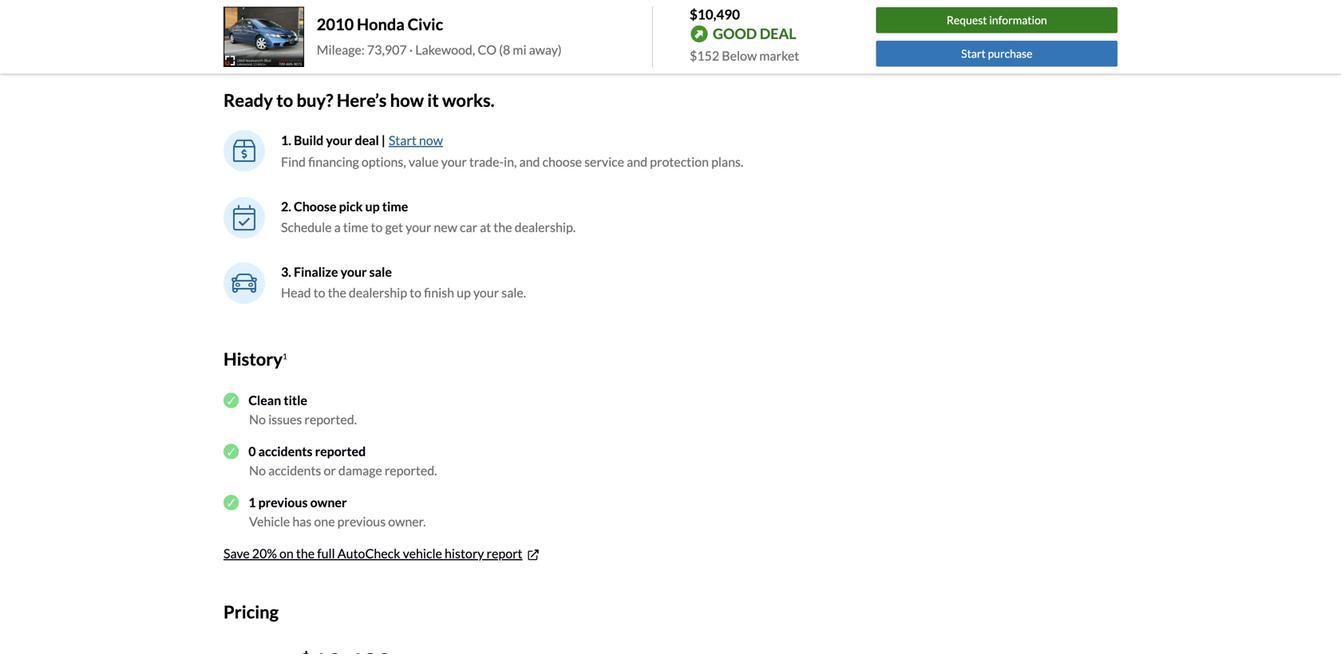 Task type: locate. For each thing, give the bounding box(es) containing it.
20%
[[252, 546, 277, 562]]

civic
[[408, 15, 443, 34]]

reported
[[315, 444, 366, 459]]

0 horizontal spatial up
[[365, 199, 380, 214]]

0 horizontal spatial start
[[389, 133, 417, 148]]

2010 honda civic mileage: 73,907 · lakewood, co (8 mi away)
[[317, 15, 562, 57]]

3. finalize your sale head to the dealership to finish up your sale.
[[281, 264, 526, 301]]

·
[[409, 42, 413, 57]]

time
[[382, 199, 408, 214], [343, 220, 368, 235]]

1 horizontal spatial reported.
[[385, 463, 437, 479]]

2 vertical spatial the
[[296, 546, 315, 562]]

reported. up "reported"
[[305, 412, 357, 427]]

1 horizontal spatial 1
[[283, 352, 287, 361]]

0 vertical spatial reported.
[[305, 412, 357, 427]]

your right value
[[441, 154, 467, 170]]

the down 'finalize'
[[328, 285, 346, 301]]

time right the a
[[343, 220, 368, 235]]

vdpcheck image down vdpcheck icon
[[224, 495, 239, 511]]

request
[[947, 13, 987, 27]]

2 no from the top
[[249, 463, 266, 479]]

start right |
[[389, 133, 417, 148]]

up inside 2. choose pick up time schedule a time to get your new car at the dealership.
[[365, 199, 380, 214]]

2 and from the left
[[627, 154, 648, 170]]

0
[[248, 444, 256, 459]]

protection
[[650, 154, 709, 170]]

2 vdpcheck image from the top
[[224, 495, 239, 511]]

has
[[293, 514, 312, 530]]

damage
[[338, 463, 382, 479]]

vdpcheck image left "clean"
[[224, 393, 239, 408]]

the right the on
[[296, 546, 315, 562]]

1 vertical spatial no
[[249, 463, 266, 479]]

save
[[224, 546, 250, 562]]

get
[[385, 220, 403, 235]]

up
[[365, 199, 380, 214], [457, 285, 471, 301]]

accidents down issues on the left of page
[[258, 444, 313, 459]]

1 vertical spatial accidents
[[268, 463, 321, 479]]

no down 0
[[249, 463, 266, 479]]

in,
[[504, 154, 517, 170]]

dealership
[[349, 285, 407, 301]]

reported. right damage
[[385, 463, 437, 479]]

0 vertical spatial previous
[[258, 495, 308, 511]]

1 inside the history 1
[[283, 352, 287, 361]]

no issues reported.
[[249, 412, 357, 427]]

1 horizontal spatial the
[[328, 285, 346, 301]]

start purchase
[[961, 47, 1033, 60]]

0 vertical spatial start
[[961, 47, 986, 60]]

1 up vehicle
[[248, 495, 256, 511]]

reported.
[[305, 412, 357, 427], [385, 463, 437, 479]]

vdpcheck image
[[224, 444, 239, 459]]

below
[[722, 48, 757, 63]]

or
[[324, 463, 336, 479]]

the inside 3. finalize your sale head to the dealership to finish up your sale.
[[328, 285, 346, 301]]

start inside 1. build your deal | start now find financing options, value your trade-in, and choose service and protection plans.
[[389, 133, 417, 148]]

1 horizontal spatial start
[[961, 47, 986, 60]]

0 horizontal spatial time
[[343, 220, 368, 235]]

and
[[519, 154, 540, 170], [627, 154, 648, 170]]

1 vertical spatial vdpcheck image
[[224, 495, 239, 511]]

good
[[713, 25, 757, 42]]

the right at
[[494, 220, 512, 235]]

accidents
[[258, 444, 313, 459], [268, 463, 321, 479]]

start down request
[[961, 47, 986, 60]]

history 1
[[224, 349, 287, 370]]

sale.
[[502, 285, 526, 301]]

0 vertical spatial vdpcheck image
[[224, 393, 239, 408]]

vdpcheck image for 1 previous owner
[[224, 495, 239, 511]]

0 vertical spatial up
[[365, 199, 380, 214]]

and right in,
[[519, 154, 540, 170]]

1 vdpcheck image from the top
[[224, 393, 239, 408]]

finalize
[[294, 264, 338, 280]]

pricing
[[224, 602, 279, 623]]

1 vertical spatial previous
[[337, 514, 386, 530]]

your right get
[[406, 220, 431, 235]]

1 horizontal spatial time
[[382, 199, 408, 214]]

0 vertical spatial accidents
[[258, 444, 313, 459]]

autocheck
[[338, 546, 400, 562]]

1 vertical spatial up
[[457, 285, 471, 301]]

a
[[334, 220, 341, 235]]

1 no from the top
[[249, 412, 266, 427]]

issues
[[268, 412, 302, 427]]

time up get
[[382, 199, 408, 214]]

previous up autocheck
[[337, 514, 386, 530]]

no for no issues reported.
[[249, 412, 266, 427]]

2 horizontal spatial the
[[494, 220, 512, 235]]

to left buy?
[[276, 90, 293, 111]]

service
[[585, 154, 624, 170]]

2. choose pick up time schedule a time to get your new car at the dealership.
[[281, 199, 576, 235]]

to left get
[[371, 220, 383, 235]]

2010
[[317, 15, 354, 34]]

1 vertical spatial start
[[389, 133, 417, 148]]

find
[[281, 154, 306, 170]]

buy?
[[297, 90, 333, 111]]

your inside 2. choose pick up time schedule a time to get your new car at the dealership.
[[406, 220, 431, 235]]

on
[[279, 546, 294, 562]]

0 vertical spatial the
[[494, 220, 512, 235]]

deal
[[355, 133, 379, 148]]

0 vertical spatial 1
[[283, 352, 287, 361]]

|
[[382, 133, 385, 148]]

ready
[[224, 90, 273, 111]]

up right finish
[[457, 285, 471, 301]]

$10,490
[[690, 6, 740, 22]]

vehicle has one previous owner.
[[249, 514, 426, 530]]

previous up vehicle
[[258, 495, 308, 511]]

options,
[[362, 154, 406, 170]]

0 vertical spatial no
[[249, 412, 266, 427]]

vdpcheck image
[[224, 393, 239, 408], [224, 495, 239, 511]]

no
[[249, 412, 266, 427], [249, 463, 266, 479]]

plans.
[[712, 154, 744, 170]]

0 horizontal spatial and
[[519, 154, 540, 170]]

lakewood,
[[415, 42, 475, 57]]

1 vertical spatial 1
[[248, 495, 256, 511]]

to left finish
[[410, 285, 422, 301]]

1 vertical spatial reported.
[[385, 463, 437, 479]]

1 horizontal spatial and
[[627, 154, 648, 170]]

mileage:
[[317, 42, 365, 57]]

to
[[276, 90, 293, 111], [371, 220, 383, 235], [313, 285, 325, 301], [410, 285, 422, 301]]

request information
[[947, 13, 1047, 27]]

honda
[[357, 15, 405, 34]]

your
[[326, 133, 352, 148], [441, 154, 467, 170], [406, 220, 431, 235], [341, 264, 367, 280], [473, 285, 499, 301]]

owner
[[310, 495, 347, 511]]

1 horizontal spatial up
[[457, 285, 471, 301]]

no down "clean"
[[249, 412, 266, 427]]

1 vertical spatial time
[[343, 220, 368, 235]]

1 horizontal spatial previous
[[337, 514, 386, 530]]

accidents down 0 accidents reported
[[268, 463, 321, 479]]

$152 below market
[[690, 48, 799, 63]]

choose
[[294, 199, 337, 214]]

1 vertical spatial the
[[328, 285, 346, 301]]

and right service
[[627, 154, 648, 170]]

previous
[[258, 495, 308, 511], [337, 514, 386, 530]]

title
[[284, 393, 307, 408]]

up right pick on the top of the page
[[365, 199, 380, 214]]

1 up clean title
[[283, 352, 287, 361]]



Task type: vqa. For each thing, say whether or not it's contained in the screenshot.
1. Build your deal | Start now Find financing options, value your trade-in, and choose service and protection plans.
yes



Task type: describe. For each thing, give the bounding box(es) containing it.
deal
[[760, 25, 797, 42]]

options
[[224, 10, 270, 26]]

the inside 2. choose pick up time schedule a time to get your new car at the dealership.
[[494, 220, 512, 235]]

wheels
[[254, 34, 297, 50]]

owner.
[[388, 514, 426, 530]]

vdpcheck image for clean title
[[224, 393, 239, 408]]

your left sale. in the top of the page
[[473, 285, 499, 301]]

2.
[[281, 199, 291, 214]]

pick
[[339, 199, 363, 214]]

start now button
[[388, 130, 444, 151]]

start inside button
[[961, 47, 986, 60]]

steel wheels
[[224, 34, 297, 50]]

full
[[317, 546, 335, 562]]

schedule
[[281, 220, 332, 235]]

$152
[[690, 48, 720, 63]]

1 previous owner
[[248, 495, 347, 511]]

0 horizontal spatial previous
[[258, 495, 308, 511]]

finish
[[424, 285, 454, 301]]

(8
[[499, 42, 510, 57]]

how
[[390, 90, 424, 111]]

clean
[[248, 393, 281, 408]]

save 20% on the full autocheck vehicle history report image
[[526, 548, 541, 563]]

0 horizontal spatial the
[[296, 546, 315, 562]]

away)
[[529, 42, 562, 57]]

purchase
[[988, 47, 1033, 60]]

sale
[[369, 264, 392, 280]]

financing
[[308, 154, 359, 170]]

no accidents or damage reported.
[[249, 463, 437, 479]]

ready to buy? here's how it works.
[[224, 90, 495, 111]]

it
[[427, 90, 439, 111]]

1. build your deal | start now find financing options, value your trade-in, and choose service and protection plans.
[[281, 133, 744, 170]]

now
[[419, 133, 443, 148]]

request information button
[[876, 7, 1118, 33]]

co
[[478, 42, 497, 57]]

3.
[[281, 264, 291, 280]]

information
[[989, 13, 1047, 27]]

save 20% on the full autocheck vehicle history report
[[224, 546, 523, 562]]

at
[[480, 220, 491, 235]]

your left sale
[[341, 264, 367, 280]]

new
[[434, 220, 457, 235]]

build
[[294, 133, 324, 148]]

head
[[281, 285, 311, 301]]

up inside 3. finalize your sale head to the dealership to finish up your sale.
[[457, 285, 471, 301]]

vehicle
[[249, 514, 290, 530]]

steel
[[224, 34, 252, 50]]

here's
[[337, 90, 387, 111]]

report
[[487, 546, 523, 562]]

trade-
[[469, 154, 504, 170]]

1.
[[281, 133, 291, 148]]

history
[[445, 546, 484, 562]]

to down 'finalize'
[[313, 285, 325, 301]]

accidents for reported
[[258, 444, 313, 459]]

1 and from the left
[[519, 154, 540, 170]]

choose
[[543, 154, 582, 170]]

value
[[409, 154, 439, 170]]

your up financing
[[326, 133, 352, 148]]

0 horizontal spatial reported.
[[305, 412, 357, 427]]

save 20% on the full autocheck vehicle history report link
[[224, 546, 541, 563]]

clean title
[[248, 393, 307, 408]]

start purchase button
[[876, 41, 1118, 67]]

2010 honda civic image
[[224, 7, 304, 67]]

to inside 2. choose pick up time schedule a time to get your new car at the dealership.
[[371, 220, 383, 235]]

mi
[[513, 42, 527, 57]]

market
[[760, 48, 799, 63]]

history
[[224, 349, 283, 370]]

0 vertical spatial time
[[382, 199, 408, 214]]

0 accidents reported
[[248, 444, 366, 459]]

accidents for or
[[268, 463, 321, 479]]

one
[[314, 514, 335, 530]]

works.
[[442, 90, 495, 111]]

0 horizontal spatial 1
[[248, 495, 256, 511]]

73,907
[[367, 42, 407, 57]]

good deal
[[713, 25, 797, 42]]

vehicle
[[403, 546, 442, 562]]

dealership.
[[515, 220, 576, 235]]

car
[[460, 220, 478, 235]]

no for no accidents or damage reported.
[[249, 463, 266, 479]]



